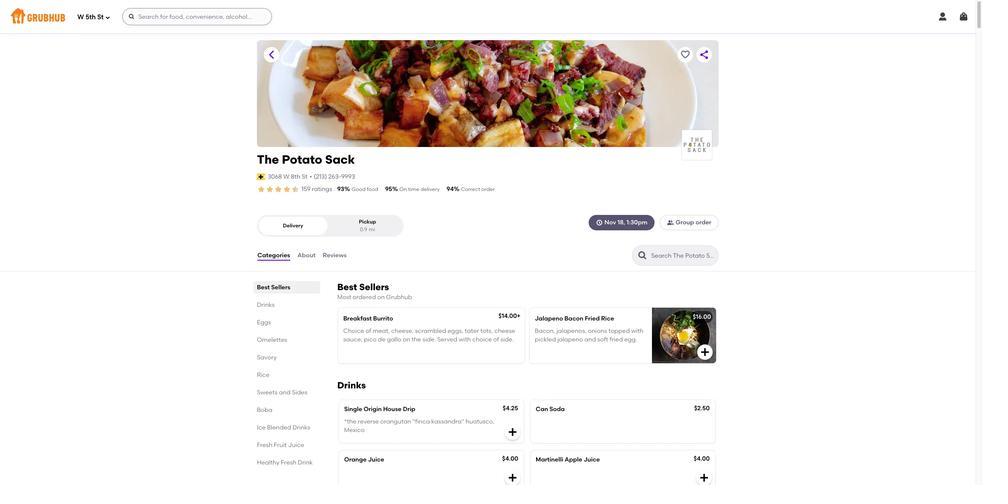 Task type: locate. For each thing, give the bounding box(es) containing it.
categories
[[257, 252, 290, 259]]

juice for martinelli apple juice
[[584, 456, 600, 464]]

side.
[[423, 336, 436, 343], [500, 336, 514, 343]]

on down cheese, at left bottom
[[403, 336, 410, 343]]

with down tater
[[459, 336, 471, 343]]

0 vertical spatial order
[[481, 186, 495, 192]]

fresh left the "drink"
[[281, 459, 296, 466]]

st right 5th at left
[[97, 13, 104, 21]]

omelettes
[[257, 336, 287, 344]]

fresh
[[257, 442, 272, 449], [281, 459, 296, 466]]

159 ratings
[[301, 186, 332, 193]]

topped
[[608, 327, 630, 335]]

0 horizontal spatial $4.00
[[502, 455, 518, 463]]

Search for food, convenience, alcohol... search field
[[122, 8, 272, 25]]

1 horizontal spatial on
[[403, 336, 410, 343]]

1 vertical spatial st
[[302, 173, 308, 180]]

order right correct
[[481, 186, 495, 192]]

1 vertical spatial on
[[403, 336, 410, 343]]

side. down cheese
[[500, 336, 514, 343]]

sellers up 'ordered'
[[359, 282, 389, 292]]

juice inside fresh fruit juice tab
[[288, 442, 304, 449]]

jalapeno
[[535, 315, 563, 323]]

w left 8th
[[283, 173, 289, 180]]

rice down the savory
[[257, 372, 269, 379]]

0 horizontal spatial juice
[[288, 442, 304, 449]]

grubhub
[[386, 294, 412, 301]]

*the reverse orangutan  "finca kassandra"   huatusco, mexico
[[344, 418, 494, 434]]

1 $4.00 from the left
[[502, 455, 518, 463]]

origin
[[364, 406, 382, 413]]

0 vertical spatial and
[[584, 336, 596, 343]]

jalapeno bacon fried rice image
[[652, 308, 716, 364]]

save this restaurant button
[[678, 47, 693, 62]]

of down cheese
[[493, 336, 499, 343]]

svg image inside the nov 18, 1:30pm button
[[596, 219, 603, 226]]

1 vertical spatial w
[[283, 173, 289, 180]]

$14.00
[[499, 313, 517, 320]]

juice right fruit
[[288, 442, 304, 449]]

with up egg.
[[631, 327, 643, 335]]

order for correct order
[[481, 186, 495, 192]]

best up drinks tab
[[257, 284, 270, 291]]

drinks tab
[[257, 301, 317, 310]]

soda
[[550, 406, 565, 413]]

cheese,
[[391, 327, 414, 335]]

1 horizontal spatial and
[[584, 336, 596, 343]]

healthy fresh drink
[[257, 459, 313, 466]]

best for best sellers
[[257, 284, 270, 291]]

$4.00
[[502, 455, 518, 463], [694, 455, 710, 463]]

*the
[[344, 418, 356, 425]]

breakfast burrito
[[343, 315, 393, 323]]

star icon image
[[257, 185, 265, 194], [265, 185, 274, 194], [274, 185, 283, 194], [283, 185, 291, 194], [291, 185, 300, 194], [291, 185, 300, 194]]

$4.25
[[503, 405, 518, 412]]

w
[[77, 13, 84, 21], [283, 173, 289, 180]]

pickup 0.9 mi
[[359, 219, 376, 232]]

drinks right blended in the bottom left of the page
[[293, 424, 310, 431]]

ice blended drinks tab
[[257, 423, 317, 432]]

on inside choice of meat, cheese, scrambled eggs, tater tots, cheese sauce, pico de gallo on the side. served with choice of side.
[[403, 336, 410, 343]]

1 vertical spatial with
[[459, 336, 471, 343]]

sweets
[[257, 389, 278, 396]]

0 vertical spatial drinks
[[257, 301, 275, 309]]

the
[[257, 152, 279, 167]]

and left sides
[[279, 389, 290, 396]]

eggs,
[[448, 327, 463, 335]]

0 horizontal spatial rice
[[257, 372, 269, 379]]

ice blended drinks
[[257, 424, 310, 431]]

bacon, jalapenos, onions topped with pickled jalapeno and soft fried egg.
[[535, 327, 643, 343]]

on right 'ordered'
[[377, 294, 385, 301]]

best up "most" at the left bottom
[[337, 282, 357, 292]]

0 vertical spatial st
[[97, 13, 104, 21]]

juice right orange
[[368, 456, 384, 464]]

(213) 263-9993 button
[[314, 173, 355, 181]]

1 horizontal spatial best
[[337, 282, 357, 292]]

and down onions
[[584, 336, 596, 343]]

order inside button
[[696, 219, 711, 226]]

option group containing pickup
[[257, 215, 404, 237]]

subscription pass image
[[257, 174, 266, 180]]

fresh inside tab
[[257, 442, 272, 449]]

drink
[[298, 459, 313, 466]]

and inside bacon, jalapenos, onions topped with pickled jalapeno and soft fried egg.
[[584, 336, 596, 343]]

orange juice
[[344, 456, 384, 464]]

scrambled
[[415, 327, 446, 335]]

gallo
[[387, 336, 401, 343]]

0 vertical spatial with
[[631, 327, 643, 335]]

fried
[[610, 336, 623, 343]]

1 horizontal spatial with
[[631, 327, 643, 335]]

"finca
[[413, 418, 430, 425]]

0 horizontal spatial and
[[279, 389, 290, 396]]

0 vertical spatial w
[[77, 13, 84, 21]]

fried
[[585, 315, 600, 323]]

save this restaurant image
[[680, 50, 690, 60]]

1 horizontal spatial rice
[[601, 315, 614, 323]]

1 horizontal spatial $4.00
[[694, 455, 710, 463]]

svg image
[[938, 12, 948, 22], [105, 15, 111, 20]]

best inside the best sellers most ordered on grubhub
[[337, 282, 357, 292]]

reviews button
[[322, 240, 347, 271]]

choice
[[343, 327, 364, 335]]

rice right fried on the right bottom of page
[[601, 315, 614, 323]]

order right group in the right of the page
[[696, 219, 711, 226]]

2 horizontal spatial drinks
[[337, 380, 366, 391]]

good food
[[352, 186, 378, 192]]

1 vertical spatial order
[[696, 219, 711, 226]]

savory tab
[[257, 353, 317, 362]]

about button
[[297, 240, 316, 271]]

served
[[437, 336, 457, 343]]

st left •
[[302, 173, 308, 180]]

0 vertical spatial fresh
[[257, 442, 272, 449]]

fruit
[[274, 442, 287, 449]]

can
[[536, 406, 548, 413]]

$4.00 for martinelli apple juice
[[694, 455, 710, 463]]

bacon
[[564, 315, 583, 323]]

drinks
[[257, 301, 275, 309], [337, 380, 366, 391], [293, 424, 310, 431]]

0 vertical spatial on
[[377, 294, 385, 301]]

on inside the best sellers most ordered on grubhub
[[377, 294, 385, 301]]

people icon image
[[667, 219, 674, 226]]

side. down scrambled
[[423, 336, 436, 343]]

1 vertical spatial and
[[279, 389, 290, 396]]

2 vertical spatial drinks
[[293, 424, 310, 431]]

0 horizontal spatial drinks
[[257, 301, 275, 309]]

drinks up the eggs
[[257, 301, 275, 309]]

best inside tab
[[257, 284, 270, 291]]

1 horizontal spatial st
[[302, 173, 308, 180]]

of up 'pico'
[[366, 327, 371, 335]]

sellers for best sellers most ordered on grubhub
[[359, 282, 389, 292]]

fresh left fruit
[[257, 442, 272, 449]]

fresh fruit juice tab
[[257, 441, 317, 450]]

1 horizontal spatial order
[[696, 219, 711, 226]]

order
[[481, 186, 495, 192], [696, 219, 711, 226]]

food
[[367, 186, 378, 192]]

1 horizontal spatial side.
[[500, 336, 514, 343]]

on
[[377, 294, 385, 301], [403, 336, 410, 343]]

orangutan
[[380, 418, 411, 425]]

$16.00
[[693, 314, 711, 321]]

263-
[[328, 173, 341, 180]]

0 horizontal spatial of
[[366, 327, 371, 335]]

1 vertical spatial fresh
[[281, 459, 296, 466]]

with
[[631, 327, 643, 335], [459, 336, 471, 343]]

juice right apple
[[584, 456, 600, 464]]

94
[[447, 186, 454, 193]]

0 horizontal spatial side.
[[423, 336, 436, 343]]

0 horizontal spatial with
[[459, 336, 471, 343]]

1 vertical spatial rice
[[257, 372, 269, 379]]

martinelli apple juice
[[536, 456, 600, 464]]

0 vertical spatial of
[[366, 327, 371, 335]]

reverse
[[358, 418, 379, 425]]

1 horizontal spatial w
[[283, 173, 289, 180]]

most
[[337, 294, 351, 301]]

0 horizontal spatial sellers
[[271, 284, 290, 291]]

0 horizontal spatial w
[[77, 13, 84, 21]]

best sellers tab
[[257, 283, 317, 292]]

option group
[[257, 215, 404, 237]]

sellers up drinks tab
[[271, 284, 290, 291]]

1 horizontal spatial of
[[493, 336, 499, 343]]

2 $4.00 from the left
[[694, 455, 710, 463]]

best sellers
[[257, 284, 290, 291]]

share icon image
[[699, 50, 709, 60]]

w inside main navigation navigation
[[77, 13, 84, 21]]

on time delivery
[[399, 186, 440, 192]]

0.9
[[360, 226, 367, 232]]

0 horizontal spatial order
[[481, 186, 495, 192]]

jalapeno bacon fried rice
[[535, 315, 614, 323]]

correct
[[461, 186, 480, 192]]

healthy fresh drink tab
[[257, 458, 317, 467]]

2 horizontal spatial juice
[[584, 456, 600, 464]]

0 horizontal spatial st
[[97, 13, 104, 21]]

best
[[337, 282, 357, 292], [257, 284, 270, 291]]

1 horizontal spatial fresh
[[281, 459, 296, 466]]

0 horizontal spatial on
[[377, 294, 385, 301]]

(213)
[[314, 173, 327, 180]]

svg image
[[959, 12, 969, 22], [128, 13, 135, 20], [596, 219, 603, 226], [700, 347, 710, 358], [507, 427, 518, 437], [507, 473, 518, 483], [699, 473, 709, 483]]

sellers inside tab
[[271, 284, 290, 291]]

drip
[[403, 406, 415, 413]]

rice tab
[[257, 371, 317, 380]]

$14.00 +
[[499, 313, 520, 320]]

1 horizontal spatial sellers
[[359, 282, 389, 292]]

3068 w 8th st
[[268, 173, 308, 180]]

0 horizontal spatial fresh
[[257, 442, 272, 449]]

w left 5th at left
[[77, 13, 84, 21]]

0 horizontal spatial best
[[257, 284, 270, 291]]

drinks up single
[[337, 380, 366, 391]]

sellers inside the best sellers most ordered on grubhub
[[359, 282, 389, 292]]

apple
[[565, 456, 582, 464]]



Task type: vqa. For each thing, say whether or not it's contained in the screenshot.
first $2.00 from right
no



Task type: describe. For each thing, give the bounding box(es) containing it.
about
[[297, 252, 316, 259]]

caret left icon image
[[266, 50, 277, 60]]

18,
[[618, 219, 625, 226]]

blended
[[267, 424, 291, 431]]

de
[[378, 336, 385, 343]]

93
[[337, 186, 344, 193]]

delivery
[[283, 223, 303, 229]]

0 horizontal spatial svg image
[[105, 15, 111, 20]]

good
[[352, 186, 366, 192]]

jalapeno
[[557, 336, 583, 343]]

$4.00 for orange juice
[[502, 455, 518, 463]]

reviews
[[323, 252, 347, 259]]

juice for fresh fruit juice
[[288, 442, 304, 449]]

Search The Potato Sack search field
[[650, 252, 716, 260]]

order for group order
[[696, 219, 711, 226]]

best for best sellers most ordered on grubhub
[[337, 282, 357, 292]]

1 vertical spatial of
[[493, 336, 499, 343]]

orange
[[344, 456, 367, 464]]

1:30pm
[[627, 219, 647, 226]]

1 horizontal spatial svg image
[[938, 12, 948, 22]]

sides
[[292, 389, 307, 396]]

and inside tab
[[279, 389, 290, 396]]

choice
[[472, 336, 492, 343]]

pico
[[364, 336, 377, 343]]

3068
[[268, 173, 282, 180]]

sweets and sides
[[257, 389, 307, 396]]

tots,
[[480, 327, 493, 335]]

$2.50
[[694, 405, 710, 412]]

potato
[[282, 152, 322, 167]]

can soda
[[536, 406, 565, 413]]

bacon,
[[535, 327, 555, 335]]

rice inside rice tab
[[257, 372, 269, 379]]

the
[[412, 336, 421, 343]]

w 5th st
[[77, 13, 104, 21]]

95
[[385, 186, 392, 193]]

+
[[517, 313, 520, 320]]

choice of meat, cheese, scrambled eggs, tater tots, cheese sauce, pico de gallo on the side. served with choice of side.
[[343, 327, 515, 343]]

w inside button
[[283, 173, 289, 180]]

tater
[[465, 327, 479, 335]]

sweets and sides tab
[[257, 388, 317, 397]]

best sellers most ordered on grubhub
[[337, 282, 412, 301]]

159
[[301, 186, 310, 193]]

1 horizontal spatial juice
[[368, 456, 384, 464]]

house
[[383, 406, 402, 413]]

martinelli
[[536, 456, 563, 464]]

cheese
[[494, 327, 515, 335]]

single origin house drip
[[344, 406, 415, 413]]

group order
[[676, 219, 711, 226]]

egg.
[[624, 336, 637, 343]]

eggs
[[257, 319, 271, 326]]

fresh fruit juice
[[257, 442, 304, 449]]

pickup
[[359, 219, 376, 225]]

ratings
[[312, 186, 332, 193]]

nov 18, 1:30pm
[[604, 219, 647, 226]]

boba tab
[[257, 406, 317, 415]]

5th
[[85, 13, 96, 21]]

the potato sack logo image
[[682, 130, 712, 160]]

with inside bacon, jalapenos, onions topped with pickled jalapeno and soft fried egg.
[[631, 327, 643, 335]]

•
[[310, 173, 312, 180]]

jalapenos,
[[557, 327, 587, 335]]

breakfast
[[343, 315, 372, 323]]

st inside main navigation navigation
[[97, 13, 104, 21]]

st inside button
[[302, 173, 308, 180]]

sellers for best sellers
[[271, 284, 290, 291]]

kassandra"
[[431, 418, 464, 425]]

the potato sack
[[257, 152, 355, 167]]

huatusco,
[[466, 418, 494, 425]]

categories button
[[257, 240, 291, 271]]

savory
[[257, 354, 277, 361]]

eggs tab
[[257, 318, 317, 327]]

9993
[[341, 173, 355, 180]]

sauce,
[[343, 336, 362, 343]]

group
[[676, 219, 694, 226]]

onions
[[588, 327, 607, 335]]

boba
[[257, 407, 272, 414]]

mexico
[[344, 427, 365, 434]]

ice
[[257, 424, 266, 431]]

1 horizontal spatial drinks
[[293, 424, 310, 431]]

correct order
[[461, 186, 495, 192]]

2 side. from the left
[[500, 336, 514, 343]]

with inside choice of meat, cheese, scrambled eggs, tater tots, cheese sauce, pico de gallo on the side. served with choice of side.
[[459, 336, 471, 343]]

8th
[[291, 173, 300, 180]]

fresh inside tab
[[281, 459, 296, 466]]

omelettes tab
[[257, 336, 317, 345]]

mi
[[369, 226, 375, 232]]

on
[[399, 186, 407, 192]]

pickled
[[535, 336, 556, 343]]

search icon image
[[637, 251, 648, 261]]

sack
[[325, 152, 355, 167]]

• (213) 263-9993
[[310, 173, 355, 180]]

1 vertical spatial drinks
[[337, 380, 366, 391]]

group order button
[[660, 215, 719, 231]]

0 vertical spatial rice
[[601, 315, 614, 323]]

nov 18, 1:30pm button
[[589, 215, 655, 231]]

time
[[408, 186, 419, 192]]

1 side. from the left
[[423, 336, 436, 343]]

ordered
[[353, 294, 376, 301]]

soft
[[597, 336, 608, 343]]

main navigation navigation
[[0, 0, 976, 33]]



